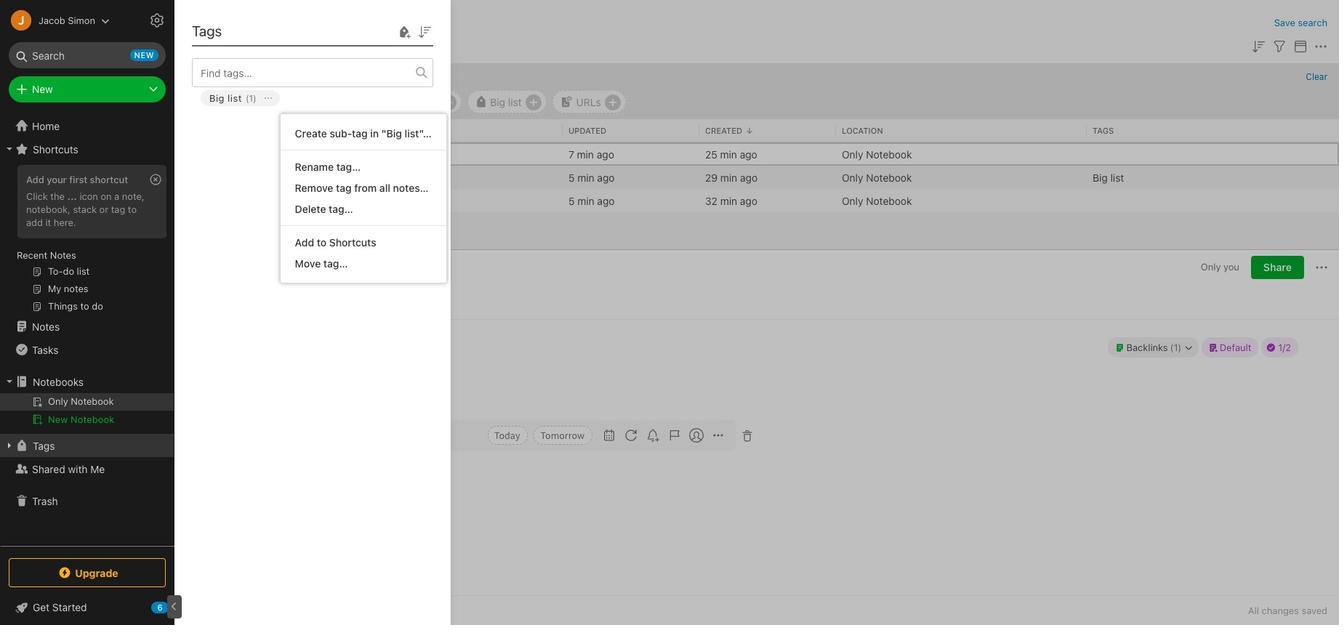 Task type: describe. For each thing, give the bounding box(es) containing it.
5 for 29 min ago
[[569, 171, 575, 184]]

6
[[157, 603, 163, 613]]

shortcuts button
[[0, 137, 174, 161]]

new for new
[[32, 83, 53, 95]]

note,
[[122, 191, 144, 202]]

sub-
[[330, 127, 352, 140]]

new button
[[9, 76, 166, 103]]

0 vertical spatial only notebook button
[[345, 90, 462, 113]]

with
[[68, 463, 88, 475]]

big list ( 1 )
[[210, 92, 257, 104]]

shared
[[32, 463, 65, 475]]

3
[[192, 39, 198, 52]]

2 horizontal spatial big
[[1093, 171, 1108, 184]]

all
[[380, 182, 391, 194]]

29 min ago
[[706, 171, 758, 184]]

1
[[249, 93, 253, 104]]

notebooks
[[33, 376, 84, 388]]

tag inside 'icon on a note, notebook, stack or tag to add it here.'
[[111, 204, 125, 215]]

here.
[[54, 217, 76, 228]]

29
[[706, 171, 718, 184]]

me
[[90, 463, 105, 475]]

dropdown list menu
[[281, 123, 447, 274]]

from
[[354, 182, 377, 194]]

create sub-tag in "big list"…
[[295, 127, 432, 140]]

tags inside button
[[33, 440, 55, 452]]

save search button
[[1275, 16, 1328, 30]]

delete
[[295, 203, 326, 215]]

tasks button
[[0, 338, 174, 362]]

the
[[50, 191, 65, 202]]

5 for 32 min ago
[[569, 195, 575, 207]]

2023
[[290, 96, 315, 108]]

delete tag… link
[[281, 199, 447, 220]]

13
[[232, 96, 242, 108]]

nov
[[210, 96, 229, 108]]

in
[[370, 127, 379, 140]]

move tag… link
[[281, 253, 447, 274]]

a
[[114, 191, 119, 202]]

rename
[[295, 161, 334, 173]]

to inside dropdown list menu
[[317, 236, 327, 249]]

rename tag…
[[295, 161, 361, 173]]

urls button
[[553, 90, 626, 113]]

location
[[842, 126, 884, 135]]

32
[[706, 195, 718, 207]]

shortcuts inside button
[[33, 143, 78, 155]]

"big
[[382, 127, 402, 140]]

tasks
[[32, 344, 58, 356]]

tag… for move tag…
[[324, 258, 348, 270]]

-
[[245, 96, 250, 108]]

1 vertical spatial notes
[[32, 320, 60, 333]]

add for add to shortcuts
[[295, 236, 314, 249]]

share button
[[1252, 256, 1305, 279]]

urls
[[577, 96, 601, 108]]

filters
[[189, 71, 223, 82]]

5 min ago for 32 min ago
[[569, 195, 615, 207]]

home link
[[0, 114, 175, 137]]

add
[[26, 217, 43, 228]]

click
[[26, 191, 48, 202]]

expand tags image
[[4, 440, 15, 452]]

list"…
[[405, 127, 432, 140]]

list inside button
[[508, 96, 522, 108]]

upgrade button
[[9, 559, 166, 588]]

25
[[706, 148, 718, 160]]

0 vertical spatial notes
[[50, 250, 76, 261]]

remove tag from all notes… link
[[281, 177, 447, 199]]

tree containing home
[[0, 114, 175, 546]]

notes link
[[0, 315, 174, 338]]

add to shortcuts link
[[281, 232, 447, 253]]

rename tag… link
[[281, 156, 447, 177]]

changes
[[1263, 605, 1300, 617]]

all
[[1249, 605, 1260, 617]]

shortcut
[[90, 174, 128, 185]]

started
[[52, 602, 87, 614]]

stack
[[73, 204, 97, 215]]

trash link
[[0, 490, 174, 513]]

big inside big list row
[[210, 92, 225, 104]]

2 horizontal spatial tag
[[352, 127, 368, 140]]

recent
[[17, 250, 47, 261]]

upgrade
[[75, 567, 118, 579]]

tag… for rename tag…
[[337, 161, 361, 173]]

13,
[[274, 96, 287, 108]]

row group containing updated
[[175, 119, 1340, 143]]

settings image
[[148, 12, 166, 29]]

icon on a note, notebook, stack or tag to add it here.
[[26, 191, 144, 228]]

clear
[[1307, 71, 1328, 82]]

click the ...
[[26, 191, 77, 202]]

group containing add your first shortcut
[[0, 161, 174, 321]]

or
[[99, 204, 108, 215]]

home
[[32, 120, 60, 132]]

notes…
[[393, 182, 429, 194]]

new notebook button
[[0, 411, 174, 428]]

on
[[101, 191, 112, 202]]

new search field
[[19, 42, 159, 68]]

Tag actions field
[[257, 90, 280, 106]]



Task type: vqa. For each thing, say whether or not it's contained in the screenshot.
first tab list from right
no



Task type: locate. For each thing, give the bounding box(es) containing it.
icon
[[80, 191, 98, 202]]

you
[[1224, 261, 1240, 273]]

0 horizontal spatial add
[[26, 174, 44, 185]]

add up "move" at left
[[295, 236, 314, 249]]

new for new notebook
[[48, 414, 68, 426]]

notes up tasks
[[32, 320, 60, 333]]

0 horizontal spatial tag
[[111, 204, 125, 215]]

Search text field
[[19, 42, 156, 68]]

1 horizontal spatial to
[[317, 236, 327, 249]]

tags
[[192, 23, 222, 39], [1093, 126, 1115, 135], [33, 440, 55, 452]]

get started
[[33, 602, 87, 614]]

jacob
[[39, 14, 65, 26]]

click to collapse image
[[169, 599, 180, 616]]

1 vertical spatial tag…
[[329, 203, 353, 215]]

jacob simon
[[39, 14, 95, 26]]

saved
[[1302, 605, 1328, 617]]

1 vertical spatial add
[[295, 236, 314, 249]]

0 vertical spatial tag…
[[337, 161, 361, 173]]

1 5 from the top
[[569, 171, 575, 184]]

new notebook
[[48, 414, 115, 426]]

big list
[[491, 96, 522, 108], [1093, 171, 1125, 184]]

row group containing 7 min ago
[[175, 143, 1340, 212]]

to up move tag… at the left of page
[[317, 236, 327, 249]]

Sort field
[[416, 22, 434, 40]]

it
[[45, 217, 51, 228]]

only you
[[1202, 261, 1240, 273]]

move
[[295, 258, 321, 270]]

notebook inside "note window" element
[[260, 262, 303, 273]]

0 vertical spatial big list
[[491, 96, 522, 108]]

add up click
[[26, 174, 44, 185]]

1 horizontal spatial big list
[[1093, 171, 1125, 184]]

nov 13 - dec 13, 2023
[[210, 96, 315, 108]]

tags button
[[0, 434, 174, 458]]

notes
[[201, 39, 227, 52]]

add your first shortcut
[[26, 174, 128, 185]]

big
[[210, 92, 225, 104], [491, 96, 506, 108], [1093, 171, 1108, 184]]

shortcuts inside dropdown list menu
[[329, 236, 377, 249]]

big inside big list button
[[491, 96, 506, 108]]

0 vertical spatial tag
[[352, 127, 368, 140]]

new notebook group
[[0, 394, 174, 434]]

create
[[295, 127, 327, 140]]

notes right recent
[[50, 250, 76, 261]]

save
[[1275, 17, 1296, 28]]

0 vertical spatial 5 min ago
[[569, 171, 615, 184]]

tag left 'from'
[[336, 182, 352, 194]]

5 min ago for 29 min ago
[[569, 171, 615, 184]]

notebooks link
[[0, 370, 174, 394]]

tag… for delete tag…
[[329, 203, 353, 215]]

dec
[[253, 96, 271, 108]]

1 vertical spatial only notebook button
[[219, 258, 308, 278]]

2 5 from the top
[[569, 195, 575, 207]]

big list row
[[192, 87, 445, 129]]

tree
[[0, 114, 175, 546]]

nov 13 - dec 13, 2023 button
[[188, 90, 339, 113]]

all changes saved
[[1249, 605, 1328, 617]]

tag left the "in"
[[352, 127, 368, 140]]

0 horizontal spatial only notebook button
[[219, 258, 308, 278]]

tag… down remove tag from all notes…
[[329, 203, 353, 215]]

new inside 'popup button'
[[32, 83, 53, 95]]

row group
[[175, 119, 1340, 143], [175, 143, 1340, 212]]

5 min ago
[[569, 171, 615, 184], [569, 195, 615, 207]]

shortcuts
[[33, 143, 78, 155], [329, 236, 377, 249]]

column header
[[192, 125, 557, 137]]

new down notebooks
[[48, 414, 68, 426]]

tag… up remove tag from all notes…
[[337, 161, 361, 173]]

recent notes
[[17, 250, 76, 261]]

0 horizontal spatial to
[[128, 204, 137, 215]]

add
[[26, 174, 44, 185], [295, 236, 314, 249]]

note window element
[[175, 250, 1340, 626]]

0 horizontal spatial tags
[[33, 440, 55, 452]]

1 horizontal spatial shortcuts
[[329, 236, 377, 249]]

2 horizontal spatial tags
[[1093, 126, 1115, 135]]

1 horizontal spatial tags
[[192, 23, 222, 39]]

simon
[[68, 14, 95, 26]]

shortcuts up move tag… link
[[329, 236, 377, 249]]

1 horizontal spatial list
[[508, 96, 522, 108]]

1 vertical spatial shortcuts
[[329, 236, 377, 249]]

2 horizontal spatial list
[[1111, 171, 1125, 184]]

new
[[134, 50, 154, 60]]

notebook inside button
[[71, 414, 115, 426]]

updated
[[569, 126, 607, 135]]

list
[[228, 92, 242, 104], [508, 96, 522, 108], [1111, 171, 1125, 184]]

list inside row
[[228, 92, 242, 104]]

32 min ago
[[706, 195, 758, 207]]

save search
[[1275, 17, 1328, 28]]

0 horizontal spatial shortcuts
[[33, 143, 78, 155]]

expand notebooks image
[[4, 376, 15, 388]]

0 vertical spatial 5
[[569, 171, 575, 184]]

group
[[0, 161, 174, 321]]

tag… inside rename tag… "link"
[[337, 161, 361, 173]]

0 vertical spatial new
[[32, 83, 53, 95]]

Help and Learning task checklist field
[[0, 597, 175, 620]]

only notebook
[[210, 15, 311, 31], [367, 96, 437, 108], [842, 148, 913, 160], [842, 171, 913, 184], [842, 195, 913, 207], [237, 262, 303, 273]]

1 horizontal spatial tag
[[336, 182, 352, 194]]

sort options image
[[416, 23, 434, 40]]

2 vertical spatial tag
[[111, 204, 125, 215]]

create new tag image
[[396, 23, 413, 40]]

tag…
[[337, 161, 361, 173], [329, 203, 353, 215], [324, 258, 348, 270]]

1 vertical spatial new
[[48, 414, 68, 426]]

only notebook inside "note window" element
[[237, 262, 303, 273]]

remove tag from all notes…
[[295, 182, 429, 194]]

create sub-tag in "big list"… link
[[281, 123, 447, 144]]

1 horizontal spatial add
[[295, 236, 314, 249]]

new inside button
[[48, 414, 68, 426]]

shared with me link
[[0, 458, 174, 481]]

7 min ago
[[569, 148, 615, 160]]

min
[[577, 148, 594, 160], [721, 148, 738, 160], [578, 171, 595, 184], [721, 171, 738, 184], [578, 195, 595, 207], [721, 195, 738, 207]]

1 vertical spatial tags
[[1093, 126, 1115, 135]]

(
[[246, 93, 249, 104]]

new up the home
[[32, 83, 53, 95]]

big list inside button
[[491, 96, 522, 108]]

get
[[33, 602, 50, 614]]

2 vertical spatial tag…
[[324, 258, 348, 270]]

...
[[67, 191, 77, 202]]

tag down a
[[111, 204, 125, 215]]

add for add your first shortcut
[[26, 174, 44, 185]]

trash
[[32, 495, 58, 507]]

2 row group from the top
[[175, 143, 1340, 212]]

move tag…
[[295, 258, 348, 270]]

1 vertical spatial 5
[[569, 195, 575, 207]]

1 vertical spatial tag
[[336, 182, 352, 194]]

add to shortcuts
[[295, 236, 377, 249]]

1 vertical spatial to
[[317, 236, 327, 249]]

shortcuts down the home
[[33, 143, 78, 155]]

only notebook button
[[345, 90, 462, 113], [219, 258, 308, 278]]

big list button
[[468, 90, 547, 113]]

0 vertical spatial shortcuts
[[33, 143, 78, 155]]

tag… inside move tag… link
[[324, 258, 348, 270]]

add a reminder image
[[183, 602, 201, 620]]

25 min ago
[[706, 148, 758, 160]]

0 vertical spatial to
[[128, 204, 137, 215]]

0 horizontal spatial list
[[228, 92, 242, 104]]

1 horizontal spatial only notebook button
[[345, 90, 462, 113]]

0 horizontal spatial big
[[210, 92, 225, 104]]

Find tags… text field
[[193, 63, 416, 83]]

clear button
[[1307, 71, 1328, 82]]

tag… down add to shortcuts
[[324, 258, 348, 270]]

notebook
[[244, 15, 311, 31], [391, 96, 437, 108], [867, 148, 913, 160], [867, 171, 913, 184], [867, 195, 913, 207], [260, 262, 303, 273], [71, 414, 115, 426]]

7
[[569, 148, 575, 160]]

share
[[1264, 261, 1293, 274]]

Note Editor text field
[[175, 320, 1340, 596]]

cell
[[0, 394, 174, 411]]

only
[[210, 15, 241, 31], [367, 96, 389, 108], [842, 148, 864, 160], [842, 171, 864, 184], [842, 195, 864, 207], [1202, 261, 1222, 273], [237, 262, 257, 273]]

0 vertical spatial tags
[[192, 23, 222, 39]]

2 5 min ago from the top
[[569, 195, 615, 207]]

notebook,
[[26, 204, 70, 215]]

list inside row group
[[1111, 171, 1125, 184]]

created
[[706, 126, 743, 135]]

to inside 'icon on a note, notebook, stack or tag to add it here.'
[[128, 204, 137, 215]]

to down note,
[[128, 204, 137, 215]]

0 horizontal spatial big list
[[491, 96, 522, 108]]

1 5 min ago from the top
[[569, 171, 615, 184]]

1 horizontal spatial big
[[491, 96, 506, 108]]

add inside dropdown list menu
[[295, 236, 314, 249]]

to
[[128, 204, 137, 215], [317, 236, 327, 249]]

1 vertical spatial 5 min ago
[[569, 195, 615, 207]]

0 vertical spatial add
[[26, 174, 44, 185]]

notes
[[50, 250, 76, 261], [32, 320, 60, 333]]

1 vertical spatial big list
[[1093, 171, 1125, 184]]

5
[[569, 171, 575, 184], [569, 195, 575, 207]]

tag… inside delete tag… link
[[329, 203, 353, 215]]

Account field
[[0, 6, 110, 35]]

remove
[[295, 182, 333, 194]]

first
[[69, 174, 87, 185]]

1 row group from the top
[[175, 119, 1340, 143]]

2 vertical spatial tags
[[33, 440, 55, 452]]

tag
[[352, 127, 368, 140], [336, 182, 352, 194], [111, 204, 125, 215]]



